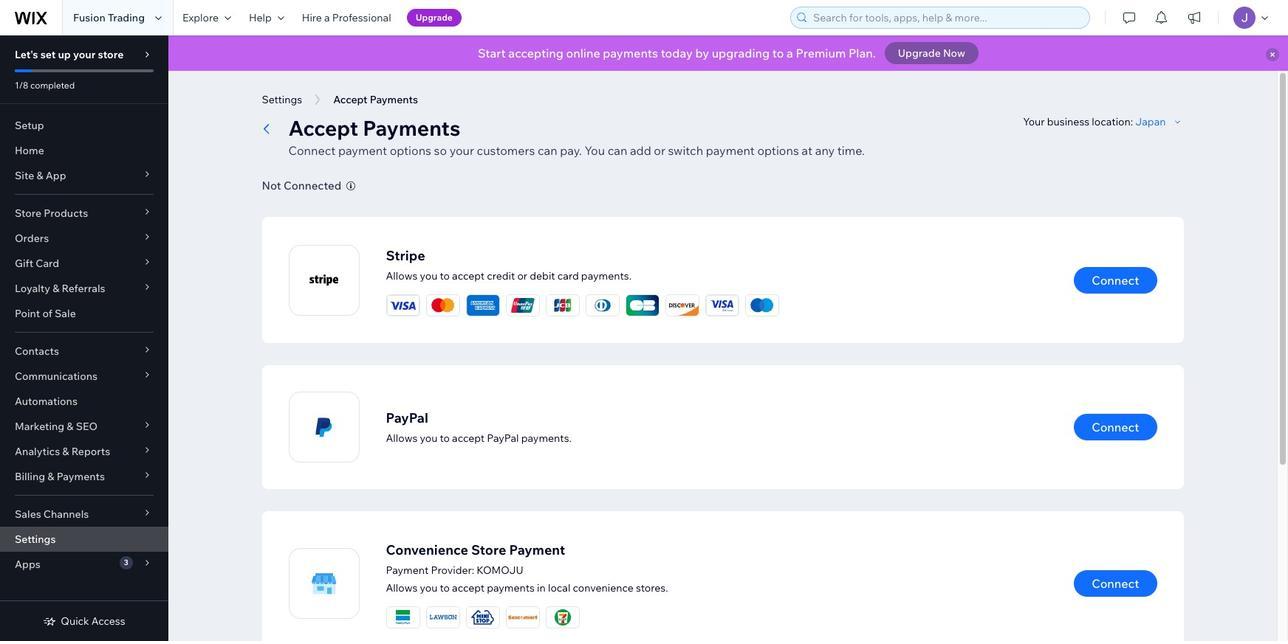 Task type: describe. For each thing, give the bounding box(es) containing it.
japan
[[1135, 115, 1166, 129]]

allows inside convenience store payment payment provider: komoju allows you to accept payments in local convenience stores.
[[386, 582, 418, 595]]

or inside stripe allows you to accept credit or debit card payments.
[[517, 270, 527, 283]]

amex image
[[466, 295, 499, 316]]

orders
[[15, 232, 49, 245]]

payments inside start accepting online payments today by upgrading to a premium plan. alert
[[603, 46, 658, 61]]

premium
[[796, 46, 846, 61]]

point
[[15, 307, 40, 321]]

2 payment from the left
[[706, 143, 755, 158]]

home
[[15, 144, 44, 157]]

store products button
[[0, 201, 168, 226]]

analytics
[[15, 445, 60, 459]]

of
[[42, 307, 52, 321]]

paypal allows you to accept paypal payments.
[[386, 410, 572, 445]]

settings button
[[254, 89, 310, 111]]

customers
[[477, 143, 535, 158]]

accept for paypal
[[452, 432, 485, 445]]

to inside stripe allows you to accept credit or debit card payments.
[[440, 270, 450, 283]]

pay.
[[560, 143, 582, 158]]

point of sale link
[[0, 301, 168, 326]]

upgrade now
[[898, 47, 965, 60]]

online
[[566, 46, 600, 61]]

stripe
[[386, 247, 425, 264]]

automations
[[15, 395, 77, 408]]

referrals
[[62, 282, 105, 295]]

help button
[[240, 0, 293, 35]]

allows for stripe
[[386, 270, 418, 283]]

sidebar element
[[0, 35, 168, 642]]

accept inside convenience store payment payment provider: komoju allows you to accept payments in local convenience stores.
[[452, 582, 485, 595]]

marketing & seo button
[[0, 414, 168, 439]]

not connected
[[262, 179, 341, 193]]

payments inside convenience store payment payment provider: komoju allows you to accept payments in local convenience stores.
[[487, 582, 535, 595]]

professional
[[332, 11, 391, 24]]

setup
[[15, 119, 44, 132]]

loyalty & referrals
[[15, 282, 105, 295]]

quick
[[61, 615, 89, 629]]

start accepting online payments today by upgrading to a premium plan.
[[478, 46, 876, 61]]

cartesbancaires image
[[626, 295, 658, 316]]

not
[[262, 179, 281, 193]]

analytics & reports
[[15, 445, 110, 459]]

plan.
[[849, 46, 876, 61]]

electron image
[[706, 295, 738, 316]]

card
[[557, 270, 579, 283]]

switch
[[668, 143, 703, 158]]

loyalty
[[15, 282, 50, 295]]

settings for settings link at bottom left
[[15, 533, 56, 547]]

1 can from the left
[[538, 143, 557, 158]]

connect button for paypal
[[1074, 414, 1157, 441]]

your inside accept payments connect payment options so your customers can pay. you can add or switch payment options at any time.
[[450, 143, 474, 158]]

communications button
[[0, 364, 168, 389]]

billing & payments
[[15, 470, 105, 484]]

convenience
[[386, 542, 468, 559]]

sales
[[15, 508, 41, 521]]

stores.
[[636, 582, 668, 595]]

today
[[661, 46, 693, 61]]

marketing & seo
[[15, 420, 98, 434]]

time.
[[837, 143, 865, 158]]

any
[[815, 143, 835, 158]]

connect for paypal
[[1092, 420, 1139, 435]]

seicomart image
[[506, 608, 539, 629]]

connected
[[284, 179, 341, 193]]

Search for tools, apps, help & more... field
[[809, 7, 1085, 28]]

0 vertical spatial payment
[[509, 542, 565, 559]]

your inside sidebar element
[[73, 48, 95, 61]]

fusion trading
[[73, 11, 145, 24]]

credit
[[487, 270, 515, 283]]

site
[[15, 169, 34, 182]]

accept for stripe
[[452, 270, 485, 283]]

upgrade for upgrade
[[416, 12, 453, 23]]

setup link
[[0, 113, 168, 138]]

you for paypal
[[420, 432, 438, 445]]

hire
[[302, 11, 322, 24]]

connect for convenience store payment
[[1092, 576, 1139, 591]]

payments. inside paypal allows you to accept paypal payments.
[[521, 432, 572, 445]]

or inside accept payments connect payment options so your customers can pay. you can add or switch payment options at any time.
[[654, 143, 665, 158]]

your business location:
[[1023, 115, 1135, 129]]

gift
[[15, 257, 33, 270]]

in
[[537, 582, 546, 595]]

explore
[[182, 11, 219, 24]]

to inside start accepting online payments today by upgrading to a premium plan. alert
[[772, 46, 784, 61]]

upgrading
[[712, 46, 770, 61]]

lawson image
[[427, 608, 459, 629]]

marketing
[[15, 420, 64, 434]]

a inside alert
[[787, 46, 793, 61]]

fusion
[[73, 11, 105, 24]]

let's set up your store
[[15, 48, 124, 61]]

convenience
[[573, 582, 634, 595]]

seo
[[76, 420, 98, 434]]

you
[[585, 143, 605, 158]]

ministop image
[[466, 608, 499, 629]]

apps
[[15, 558, 40, 572]]

provider:
[[431, 564, 474, 578]]

accept payments connect payment options so your customers can pay. you can add or switch payment options at any time.
[[288, 115, 865, 158]]



Task type: vqa. For each thing, say whether or not it's contained in the screenshot.
Services to the bottom
no



Task type: locate. For each thing, give the bounding box(es) containing it.
set
[[40, 48, 56, 61]]

1 horizontal spatial payment
[[509, 542, 565, 559]]

billing & payments button
[[0, 465, 168, 490]]

3
[[124, 558, 128, 568]]

connect inside accept payments connect payment options so your customers can pay. you can add or switch payment options at any time.
[[288, 143, 336, 158]]

accept inside stripe allows you to accept credit or debit card payments.
[[452, 270, 485, 283]]

3 allows from the top
[[386, 582, 418, 595]]

start accepting online payments today by upgrading to a premium plan. alert
[[168, 35, 1288, 71]]

1 allows from the top
[[386, 270, 418, 283]]

2 options from the left
[[757, 143, 799, 158]]

analytics & reports button
[[0, 439, 168, 465]]

1 horizontal spatial or
[[654, 143, 665, 158]]

mastercard image
[[427, 295, 459, 316]]

so
[[434, 143, 447, 158]]

2 vertical spatial allows
[[386, 582, 418, 595]]

store inside convenience store payment payment provider: komoju allows you to accept payments in local convenience stores.
[[471, 542, 506, 559]]

0 vertical spatial payments
[[363, 115, 460, 141]]

0 horizontal spatial can
[[538, 143, 557, 158]]

1/8
[[15, 80, 28, 91]]

local
[[548, 582, 570, 595]]

payments
[[363, 115, 460, 141], [57, 470, 105, 484]]

1 vertical spatial a
[[787, 46, 793, 61]]

your right so on the left
[[450, 143, 474, 158]]

diners image
[[586, 295, 619, 316]]

maestro image
[[746, 295, 778, 316]]

3 you from the top
[[420, 582, 438, 595]]

connect button
[[1074, 267, 1157, 294], [1074, 414, 1157, 441], [1074, 571, 1157, 597]]

point of sale
[[15, 307, 76, 321]]

to
[[772, 46, 784, 61], [440, 270, 450, 283], [440, 432, 450, 445], [440, 582, 450, 595]]

upgrade inside button
[[898, 47, 941, 60]]

payment down the accept
[[338, 143, 387, 158]]

by
[[695, 46, 709, 61]]

1 vertical spatial payments
[[487, 582, 535, 595]]

now
[[943, 47, 965, 60]]

3 connect button from the top
[[1074, 571, 1157, 597]]

1 horizontal spatial store
[[471, 542, 506, 559]]

connect for stripe
[[1092, 273, 1139, 288]]

0 horizontal spatial payments
[[57, 470, 105, 484]]

you inside convenience store payment payment provider: komoju allows you to accept payments in local convenience stores.
[[420, 582, 438, 595]]

connect
[[288, 143, 336, 158], [1092, 273, 1139, 288], [1092, 420, 1139, 435], [1092, 576, 1139, 591]]

store
[[98, 48, 124, 61]]

& right billing
[[47, 470, 54, 484]]

debit
[[530, 270, 555, 283]]

0 vertical spatial payments.
[[581, 270, 632, 283]]

1 horizontal spatial upgrade
[[898, 47, 941, 60]]

allows for paypal
[[386, 432, 418, 445]]

reports
[[71, 445, 110, 459]]

1 horizontal spatial a
[[787, 46, 793, 61]]

2 vertical spatial accept
[[452, 582, 485, 595]]

1 vertical spatial accept
[[452, 432, 485, 445]]

can
[[538, 143, 557, 158], [608, 143, 627, 158]]

1 horizontal spatial paypal
[[487, 432, 519, 445]]

1 horizontal spatial settings
[[262, 93, 302, 106]]

0 vertical spatial settings
[[262, 93, 302, 106]]

& inside dropdown button
[[53, 282, 59, 295]]

& left reports
[[62, 445, 69, 459]]

0 horizontal spatial or
[[517, 270, 527, 283]]

0 horizontal spatial payments
[[487, 582, 535, 595]]

a
[[324, 11, 330, 24], [787, 46, 793, 61]]

card
[[36, 257, 59, 270]]

0 vertical spatial payments
[[603, 46, 658, 61]]

payments down 'analytics & reports' dropdown button
[[57, 470, 105, 484]]

store up orders
[[15, 207, 41, 220]]

contacts
[[15, 345, 59, 358]]

billing
[[15, 470, 45, 484]]

contacts button
[[0, 339, 168, 364]]

visa image
[[387, 295, 419, 316]]

1 vertical spatial you
[[420, 432, 438, 445]]

1 horizontal spatial your
[[450, 143, 474, 158]]

help
[[249, 11, 272, 24]]

chinaunionpay image
[[506, 295, 539, 316]]

payment
[[338, 143, 387, 158], [706, 143, 755, 158]]

settings link
[[0, 527, 168, 552]]

1 options from the left
[[390, 143, 431, 158]]

payments left today
[[603, 46, 658, 61]]

site & app button
[[0, 163, 168, 188]]

1 vertical spatial paypal
[[487, 432, 519, 445]]

seveneleven image
[[546, 608, 579, 629]]

options left at
[[757, 143, 799, 158]]

store products
[[15, 207, 88, 220]]

hire a professional link
[[293, 0, 400, 35]]

settings inside sidebar element
[[15, 533, 56, 547]]

0 horizontal spatial a
[[324, 11, 330, 24]]

1 vertical spatial your
[[450, 143, 474, 158]]

1 vertical spatial payments.
[[521, 432, 572, 445]]

2 can from the left
[[608, 143, 627, 158]]

can left pay.
[[538, 143, 557, 158]]

0 vertical spatial accept
[[452, 270, 485, 283]]

orders button
[[0, 226, 168, 251]]

communications
[[15, 370, 98, 383]]

store inside dropdown button
[[15, 207, 41, 220]]

start
[[478, 46, 506, 61]]

1 vertical spatial settings
[[15, 533, 56, 547]]

to inside paypal allows you to accept paypal payments.
[[440, 432, 450, 445]]

0 vertical spatial you
[[420, 270, 438, 283]]

1 horizontal spatial payments.
[[581, 270, 632, 283]]

options left so on the left
[[390, 143, 431, 158]]

upgrade left 'now'
[[898, 47, 941, 60]]

1 vertical spatial upgrade
[[898, 47, 941, 60]]

0 horizontal spatial settings
[[15, 533, 56, 547]]

you inside paypal allows you to accept paypal payments.
[[420, 432, 438, 445]]

2 vertical spatial connect button
[[1074, 571, 1157, 597]]

0 vertical spatial paypal
[[386, 410, 428, 427]]

1 horizontal spatial payments
[[363, 115, 460, 141]]

payments
[[603, 46, 658, 61], [487, 582, 535, 595]]

2 accept from the top
[[452, 432, 485, 445]]

& for site
[[36, 169, 43, 182]]

0 vertical spatial allows
[[386, 270, 418, 283]]

hire a professional
[[302, 11, 391, 24]]

gift card
[[15, 257, 59, 270]]

2 vertical spatial you
[[420, 582, 438, 595]]

payments down the komoju
[[487, 582, 535, 595]]

1 vertical spatial connect button
[[1074, 414, 1157, 441]]

1 vertical spatial or
[[517, 270, 527, 283]]

settings down the 'sales'
[[15, 533, 56, 547]]

& for marketing
[[67, 420, 74, 434]]

upgrade inside 'button'
[[416, 12, 453, 23]]

store up the komoju
[[471, 542, 506, 559]]

& right loyalty
[[53, 282, 59, 295]]

0 horizontal spatial payment
[[338, 143, 387, 158]]

can right you
[[608, 143, 627, 158]]

1 connect button from the top
[[1074, 267, 1157, 294]]

accept inside paypal allows you to accept paypal payments.
[[452, 432, 485, 445]]

quick access button
[[43, 615, 125, 629]]

completed
[[30, 80, 75, 91]]

3 accept from the top
[[452, 582, 485, 595]]

app
[[46, 169, 66, 182]]

payment right 'switch'
[[706, 143, 755, 158]]

upgrade for upgrade now
[[898, 47, 941, 60]]

settings for settings button
[[262, 93, 302, 106]]

1 vertical spatial payment
[[386, 564, 429, 578]]

upgrade now button
[[885, 42, 979, 64]]

& left seo
[[67, 420, 74, 434]]

1 vertical spatial store
[[471, 542, 506, 559]]

allows inside stripe allows you to accept credit or debit card payments.
[[386, 270, 418, 283]]

0 vertical spatial store
[[15, 207, 41, 220]]

0 horizontal spatial payments.
[[521, 432, 572, 445]]

1/8 completed
[[15, 80, 75, 91]]

automations link
[[0, 389, 168, 414]]

1 horizontal spatial payment
[[706, 143, 755, 158]]

payments. inside stripe allows you to accept credit or debit card payments.
[[581, 270, 632, 283]]

home link
[[0, 138, 168, 163]]

let's
[[15, 48, 38, 61]]

& for billing
[[47, 470, 54, 484]]

payments.
[[581, 270, 632, 283], [521, 432, 572, 445]]

payments up so on the left
[[363, 115, 460, 141]]

2 connect button from the top
[[1074, 414, 1157, 441]]

or left debit
[[517, 270, 527, 283]]

options
[[390, 143, 431, 158], [757, 143, 799, 158]]

1 vertical spatial payments
[[57, 470, 105, 484]]

0 vertical spatial connect button
[[1074, 267, 1157, 294]]

or right add
[[654, 143, 665, 158]]

connect button for stripe
[[1074, 267, 1157, 294]]

payments inside accept payments connect payment options so your customers can pay. you can add or switch payment options at any time.
[[363, 115, 460, 141]]

products
[[44, 207, 88, 220]]

business
[[1047, 115, 1090, 129]]

accept
[[288, 115, 358, 141]]

0 horizontal spatial your
[[73, 48, 95, 61]]

1 accept from the top
[[452, 270, 485, 283]]

you inside stripe allows you to accept credit or debit card payments.
[[420, 270, 438, 283]]

0 horizontal spatial paypal
[[386, 410, 428, 427]]

sale
[[55, 307, 76, 321]]

2 you from the top
[[420, 432, 438, 445]]

1 horizontal spatial payments
[[603, 46, 658, 61]]

2 allows from the top
[[386, 432, 418, 445]]

a left premium
[[787, 46, 793, 61]]

location:
[[1092, 115, 1133, 129]]

0 horizontal spatial payment
[[386, 564, 429, 578]]

sales channels
[[15, 508, 89, 521]]

0 vertical spatial or
[[654, 143, 665, 158]]

upgrade button
[[407, 9, 462, 27]]

stripe allows you to accept credit or debit card payments.
[[386, 247, 632, 283]]

& for loyalty
[[53, 282, 59, 295]]

payment up in
[[509, 542, 565, 559]]

accept
[[452, 270, 485, 283], [452, 432, 485, 445], [452, 582, 485, 595]]

loyalty & referrals button
[[0, 276, 168, 301]]

0 vertical spatial your
[[73, 48, 95, 61]]

to inside convenience store payment payment provider: komoju allows you to accept payments in local convenience stores.
[[440, 582, 450, 595]]

channels
[[43, 508, 89, 521]]

upgrade right professional at the top left of the page
[[416, 12, 453, 23]]

0 vertical spatial a
[[324, 11, 330, 24]]

you for stripe
[[420, 270, 438, 283]]

access
[[91, 615, 125, 629]]

sales channels button
[[0, 502, 168, 527]]

connect button for convenience store payment
[[1074, 571, 1157, 597]]

payment down convenience
[[386, 564, 429, 578]]

up
[[58, 48, 71, 61]]

your right up
[[73, 48, 95, 61]]

0 horizontal spatial store
[[15, 207, 41, 220]]

payment
[[509, 542, 565, 559], [386, 564, 429, 578]]

1 vertical spatial allows
[[386, 432, 418, 445]]

1 horizontal spatial options
[[757, 143, 799, 158]]

settings
[[262, 93, 302, 106], [15, 533, 56, 547]]

your
[[73, 48, 95, 61], [450, 143, 474, 158]]

& for analytics
[[62, 445, 69, 459]]

familymart image
[[387, 608, 419, 629]]

japan button
[[1135, 115, 1184, 129]]

& right site
[[36, 169, 43, 182]]

jcb image
[[546, 295, 579, 316]]

1 you from the top
[[420, 270, 438, 283]]

settings up the accept
[[262, 93, 302, 106]]

allows inside paypal allows you to accept paypal payments.
[[386, 432, 418, 445]]

a right hire
[[324, 11, 330, 24]]

settings inside button
[[262, 93, 302, 106]]

convenience store payment payment provider: komoju allows you to accept payments in local convenience stores.
[[386, 542, 668, 595]]

0 horizontal spatial options
[[390, 143, 431, 158]]

0 horizontal spatial upgrade
[[416, 12, 453, 23]]

komoju
[[477, 564, 523, 578]]

1 horizontal spatial can
[[608, 143, 627, 158]]

1 payment from the left
[[338, 143, 387, 158]]

accepting
[[508, 46, 563, 61]]

payments inside dropdown button
[[57, 470, 105, 484]]

0 vertical spatial upgrade
[[416, 12, 453, 23]]

discover image
[[666, 295, 698, 316]]

or
[[654, 143, 665, 158], [517, 270, 527, 283]]



